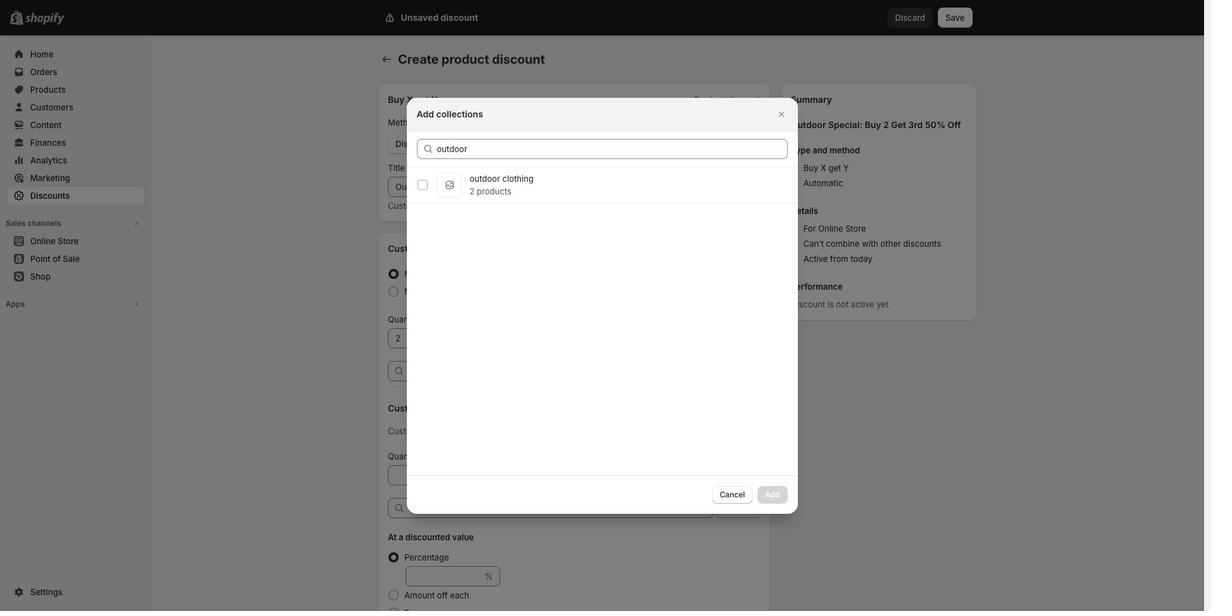 Task type: locate. For each thing, give the bounding box(es) containing it.
shopify image
[[25, 13, 64, 25]]

dialog
[[0, 98, 1205, 514]]



Task type: vqa. For each thing, say whether or not it's contained in the screenshot.
Select a plan
no



Task type: describe. For each thing, give the bounding box(es) containing it.
Search collections text field
[[437, 139, 788, 159]]



